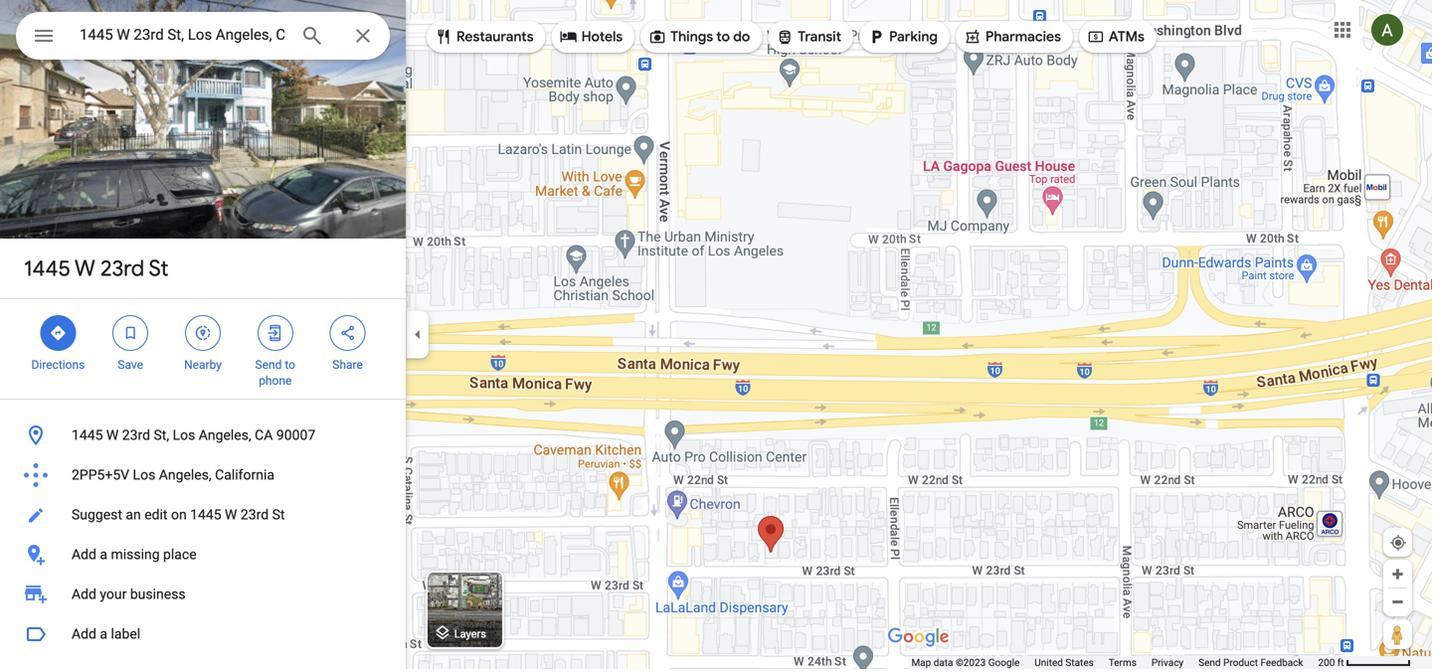 Task type: vqa. For each thing, say whether or not it's contained in the screenshot.


Task type: describe. For each thing, give the bounding box(es) containing it.
ft
[[1338, 657, 1345, 669]]

actions for 1445 w 23rd st region
[[0, 300, 406, 399]]

transit
[[798, 28, 842, 46]]

23rd for st,
[[122, 427, 150, 444]]

suggest an edit on 1445 w 23rd st button
[[0, 496, 406, 535]]

23rd for st
[[100, 255, 144, 283]]

©2023
[[956, 657, 986, 669]]

ca
[[255, 427, 273, 444]]

business
[[130, 587, 186, 603]]

add a missing place button
[[0, 535, 406, 575]]

w for 1445 w 23rd st, los angeles, ca 90007
[[106, 427, 119, 444]]

your
[[100, 587, 127, 603]]

an
[[126, 507, 141, 523]]

1445 w 23rd st, los angeles, ca 90007 button
[[0, 416, 406, 456]]


[[435, 26, 453, 48]]

2pp5+5v los angeles, california button
[[0, 456, 406, 496]]

1445 for 1445 w 23rd st, los angeles, ca 90007
[[72, 427, 103, 444]]

terms
[[1109, 657, 1137, 669]]

collapse side panel image
[[407, 324, 429, 346]]

map
[[912, 657, 932, 669]]

2pp5+5v los angeles, california
[[72, 467, 275, 484]]

atms
[[1109, 28, 1145, 46]]

1445 w 23rd st, los angeles, ca 90007
[[72, 427, 316, 444]]

directions
[[31, 358, 85, 372]]

a for missing
[[100, 547, 107, 563]]

layers
[[455, 628, 487, 641]]

share
[[333, 358, 363, 372]]


[[194, 322, 212, 344]]

show street view coverage image
[[1384, 620, 1413, 650]]

200 ft button
[[1319, 657, 1412, 669]]

1445 w 23rd st main content
[[0, 0, 406, 670]]

 pharmacies
[[964, 26, 1062, 48]]

place
[[163, 547, 197, 563]]


[[49, 322, 67, 344]]

add a missing place
[[72, 547, 197, 563]]

united
[[1035, 657, 1064, 669]]

california
[[215, 467, 275, 484]]

to inside the 'send to phone'
[[285, 358, 296, 372]]

do
[[734, 28, 751, 46]]

parking
[[890, 28, 938, 46]]

states
[[1066, 657, 1094, 669]]

a for label
[[100, 626, 107, 643]]

nearby
[[184, 358, 222, 372]]

 atms
[[1088, 26, 1145, 48]]

save
[[118, 358, 143, 372]]

phone
[[259, 374, 292, 388]]

none field inside 1445 w 23rd st, los angeles, ca 90007 field
[[80, 23, 285, 47]]

0 vertical spatial angeles,
[[199, 427, 251, 444]]

200
[[1319, 657, 1336, 669]]

 transit
[[776, 26, 842, 48]]

send for send product feedback
[[1199, 657, 1222, 669]]

 search field
[[16, 12, 390, 64]]

united states
[[1035, 657, 1094, 669]]


[[32, 21, 56, 50]]

feedback
[[1261, 657, 1304, 669]]

 hotels
[[560, 26, 623, 48]]

add a label button
[[0, 615, 406, 655]]

data
[[934, 657, 954, 669]]

product
[[1224, 657, 1259, 669]]

map data ©2023 google
[[912, 657, 1020, 669]]

google maps element
[[0, 0, 1433, 670]]

zoom in image
[[1391, 567, 1406, 582]]

90007
[[277, 427, 316, 444]]

2pp5+5v
[[72, 467, 129, 484]]


[[776, 26, 794, 48]]

 restaurants
[[435, 26, 534, 48]]


[[339, 322, 357, 344]]

w for 1445 w 23rd st
[[75, 255, 95, 283]]


[[122, 322, 140, 344]]



Task type: locate. For each thing, give the bounding box(es) containing it.
st up actions for 1445 w 23rd st region
[[149, 255, 169, 283]]

send product feedback button
[[1199, 657, 1304, 670]]

angeles,
[[199, 427, 251, 444], [159, 467, 212, 484]]

23rd
[[100, 255, 144, 283], [122, 427, 150, 444], [241, 507, 269, 523]]

23rd inside button
[[122, 427, 150, 444]]

1 vertical spatial 23rd
[[122, 427, 150, 444]]

1445 w 23rd st
[[24, 255, 169, 283]]

things
[[671, 28, 714, 46]]

1445 W 23rd St, Los Angeles, CA 90007 field
[[16, 12, 390, 60]]

1 horizontal spatial 1445
[[72, 427, 103, 444]]

zoom out image
[[1391, 595, 1406, 610]]

1445 up 
[[24, 255, 70, 283]]

add a label
[[72, 626, 140, 643]]

1445 inside button
[[72, 427, 103, 444]]

terms button
[[1109, 657, 1137, 670]]

footer
[[912, 657, 1319, 670]]

pharmacies
[[986, 28, 1062, 46]]

add down 'suggest'
[[72, 547, 96, 563]]

los right st,
[[173, 427, 195, 444]]

 parking
[[868, 26, 938, 48]]

1 horizontal spatial los
[[173, 427, 195, 444]]

2 add from the top
[[72, 587, 96, 603]]

2 vertical spatial add
[[72, 626, 96, 643]]


[[649, 26, 667, 48]]

add
[[72, 547, 96, 563], [72, 587, 96, 603], [72, 626, 96, 643]]

to
[[717, 28, 730, 46], [285, 358, 296, 372]]

google account: angela cha  
(angela.cha@adept.ai) image
[[1372, 14, 1404, 46]]

angeles, up on
[[159, 467, 212, 484]]

0 horizontal spatial 1445
[[24, 255, 70, 283]]

0 horizontal spatial send
[[255, 358, 282, 372]]

1 vertical spatial w
[[106, 427, 119, 444]]

2 vertical spatial 1445
[[190, 507, 222, 523]]

1 horizontal spatial w
[[106, 427, 119, 444]]

footer inside google maps element
[[912, 657, 1319, 670]]

send
[[255, 358, 282, 372], [1199, 657, 1222, 669]]

a left label
[[100, 626, 107, 643]]

show your location image
[[1390, 534, 1408, 552]]

add left 'your'
[[72, 587, 96, 603]]

0 vertical spatial to
[[717, 28, 730, 46]]

0 vertical spatial los
[[173, 427, 195, 444]]

1 horizontal spatial send
[[1199, 657, 1222, 669]]

w inside 1445 w 23rd st, los angeles, ca 90007 button
[[106, 427, 119, 444]]

hotels
[[582, 28, 623, 46]]

to up the "phone"
[[285, 358, 296, 372]]

0 vertical spatial w
[[75, 255, 95, 283]]

footer containing map data ©2023 google
[[912, 657, 1319, 670]]


[[1088, 26, 1106, 48]]

w inside suggest an edit on 1445 w 23rd st button
[[225, 507, 237, 523]]

1 horizontal spatial to
[[717, 28, 730, 46]]

add your business
[[72, 587, 186, 603]]

0 vertical spatial add
[[72, 547, 96, 563]]

privacy button
[[1152, 657, 1184, 670]]

st down california
[[272, 507, 285, 523]]


[[266, 322, 284, 344]]

add for add your business
[[72, 587, 96, 603]]

23rd up 
[[100, 255, 144, 283]]

3 add from the top
[[72, 626, 96, 643]]

23rd inside button
[[241, 507, 269, 523]]

st
[[149, 255, 169, 283], [272, 507, 285, 523]]

1 vertical spatial st
[[272, 507, 285, 523]]

missing
[[111, 547, 160, 563]]

st,
[[154, 427, 169, 444]]

0 horizontal spatial los
[[133, 467, 156, 484]]

1 vertical spatial a
[[100, 626, 107, 643]]

1 vertical spatial los
[[133, 467, 156, 484]]

1 vertical spatial to
[[285, 358, 296, 372]]

1445 inside button
[[190, 507, 222, 523]]

restaurants
[[457, 28, 534, 46]]

1 vertical spatial 1445
[[72, 427, 103, 444]]

0 vertical spatial st
[[149, 255, 169, 283]]

st inside button
[[272, 507, 285, 523]]

0 vertical spatial send
[[255, 358, 282, 372]]


[[964, 26, 982, 48]]

23rd down california
[[241, 507, 269, 523]]

2 horizontal spatial w
[[225, 507, 237, 523]]

1445
[[24, 255, 70, 283], [72, 427, 103, 444], [190, 507, 222, 523]]

1 vertical spatial add
[[72, 587, 96, 603]]

0 vertical spatial 1445
[[24, 255, 70, 283]]

a
[[100, 547, 107, 563], [100, 626, 107, 643]]

send left the product
[[1199, 657, 1222, 669]]

1 vertical spatial send
[[1199, 657, 1222, 669]]

0 horizontal spatial w
[[75, 255, 95, 283]]

send inside the 'send to phone'
[[255, 358, 282, 372]]

add left label
[[72, 626, 96, 643]]

200 ft
[[1319, 657, 1345, 669]]

add for add a missing place
[[72, 547, 96, 563]]

a left missing
[[100, 547, 107, 563]]

0 vertical spatial 23rd
[[100, 255, 144, 283]]

1445 for 1445 w 23rd st
[[24, 255, 70, 283]]

los
[[173, 427, 195, 444], [133, 467, 156, 484]]

add for add a label
[[72, 626, 96, 643]]

 things to do
[[649, 26, 751, 48]]


[[868, 26, 886, 48]]

suggest
[[72, 507, 122, 523]]

to left do
[[717, 28, 730, 46]]

2 vertical spatial w
[[225, 507, 237, 523]]

1 horizontal spatial st
[[272, 507, 285, 523]]

1445 up 2pp5+5v
[[72, 427, 103, 444]]

add your business link
[[0, 575, 406, 615]]

united states button
[[1035, 657, 1094, 670]]

2 a from the top
[[100, 626, 107, 643]]

0 horizontal spatial to
[[285, 358, 296, 372]]

send product feedback
[[1199, 657, 1304, 669]]

1445 right on
[[190, 507, 222, 523]]


[[560, 26, 578, 48]]

1 add from the top
[[72, 547, 96, 563]]

angeles, left ca
[[199, 427, 251, 444]]

google
[[989, 657, 1020, 669]]

send inside send product feedback button
[[1199, 657, 1222, 669]]

suggest an edit on 1445 w 23rd st
[[72, 507, 285, 523]]

2 vertical spatial 23rd
[[241, 507, 269, 523]]

0 vertical spatial a
[[100, 547, 107, 563]]

label
[[111, 626, 140, 643]]

edit
[[145, 507, 168, 523]]

23rd left st,
[[122, 427, 150, 444]]

to inside  things to do
[[717, 28, 730, 46]]

los up an
[[133, 467, 156, 484]]

send for send to phone
[[255, 358, 282, 372]]

1 a from the top
[[100, 547, 107, 563]]

None field
[[80, 23, 285, 47]]

send to phone
[[255, 358, 296, 388]]

 button
[[16, 12, 72, 64]]

send up the "phone"
[[255, 358, 282, 372]]

0 horizontal spatial st
[[149, 255, 169, 283]]

1 vertical spatial angeles,
[[159, 467, 212, 484]]

on
[[171, 507, 187, 523]]

w
[[75, 255, 95, 283], [106, 427, 119, 444], [225, 507, 237, 523]]

privacy
[[1152, 657, 1184, 669]]

2 horizontal spatial 1445
[[190, 507, 222, 523]]



